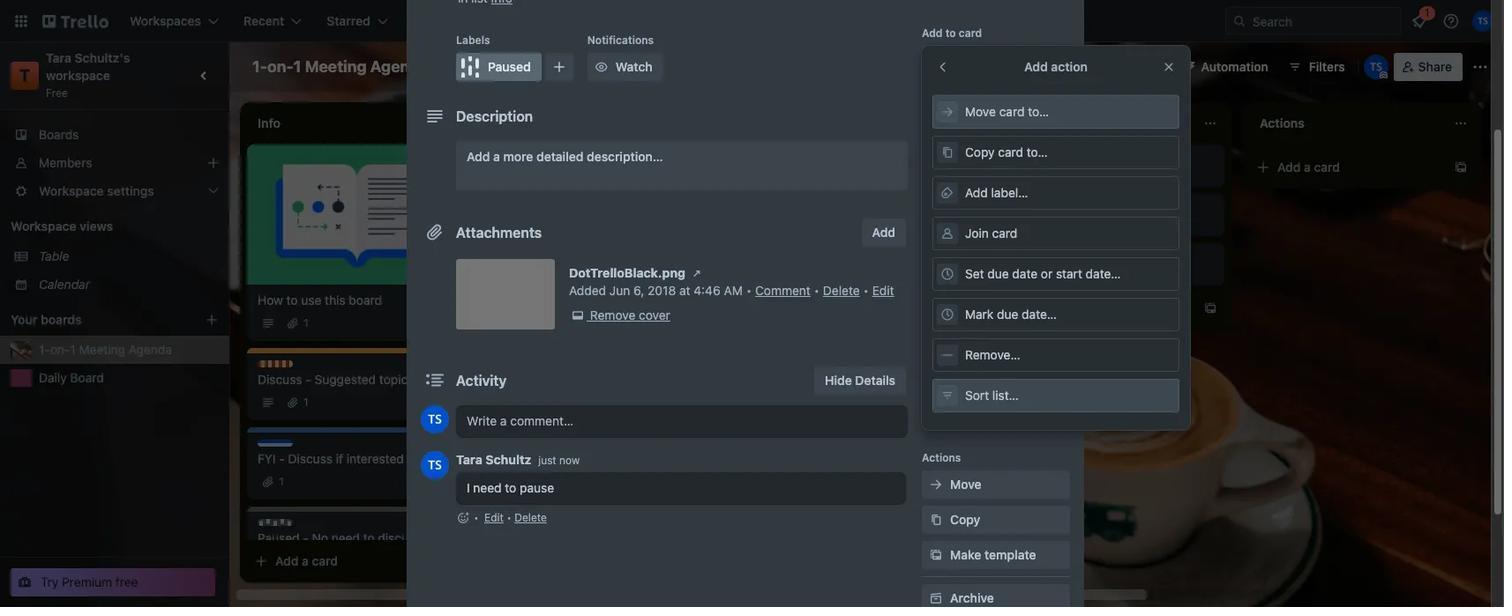 Task type: locate. For each thing, give the bounding box(es) containing it.
0 vertical spatial due
[[988, 266, 1009, 281]]

edit down 'add' button
[[872, 283, 894, 298]]

automation up add button
[[922, 379, 982, 393]]

agenda inside board name text box
[[370, 57, 429, 76]]

sm image for make template
[[927, 547, 945, 565]]

no
[[312, 531, 328, 546]]

filters
[[1309, 59, 1345, 74]]

power-ups
[[1098, 59, 1163, 74], [922, 274, 980, 287]]

1 vertical spatial -
[[279, 452, 285, 467]]

set due date or start date…
[[965, 266, 1121, 281]]

workspace left visible
[[504, 59, 569, 74]]

goal inside goal mentor another developer
[[1027, 201, 1050, 214]]

1 horizontal spatial color: black, title: "paused" element
[[456, 53, 542, 81]]

labels up star or unstar board icon
[[456, 34, 490, 47]]

sm image right close popover icon at right
[[1177, 53, 1201, 78]]

due right set
[[988, 266, 1009, 281]]

0 vertical spatial can
[[672, 163, 692, 178]]

to left discuss
[[363, 531, 375, 546]]

- inside fyi fyi - discuss if interested (#6)
[[279, 452, 285, 467]]

jun
[[610, 283, 630, 298]]

blocker the team is stuck on x, how can we move forward?
[[508, 152, 712, 196]]

0 vertical spatial delete
[[823, 283, 860, 298]]

confluence up labels link
[[982, 59, 1049, 74]]

add action
[[1025, 59, 1088, 74]]

0 vertical spatial copy
[[965, 145, 995, 160]]

make
[[508, 315, 539, 330]]

2 goal from the top
[[1027, 201, 1050, 214]]

sm image for labels
[[927, 86, 945, 104]]

ups up mark
[[959, 274, 980, 287]]

1 vertical spatial create from template… image
[[1204, 302, 1218, 316]]

can up some
[[566, 297, 586, 312]]

- for fyi
[[279, 452, 285, 467]]

paused - no need to discuss (#0) link
[[258, 530, 455, 548]]

1 horizontal spatial edit link
[[872, 283, 894, 298]]

0 vertical spatial members
[[950, 52, 1005, 67]]

tara schultz (taraschultz7) image right open information menu image
[[1473, 11, 1494, 32]]

goal up "set due date or start date…"
[[1027, 251, 1050, 264]]

goal left "time"
[[1027, 152, 1050, 165]]

automation down search image on the right of the page
[[1201, 59, 1269, 74]]

discuss up "months."
[[526, 219, 566, 232]]

1 horizontal spatial members
[[950, 52, 1005, 67]]

Search field
[[1247, 8, 1401, 34]]

1 vertical spatial 1-on-1 meeting agenda
[[39, 342, 172, 357]]

meeting inside the 1-on-1 meeting agenda link
[[79, 342, 125, 357]]

calendar power-up
[[826, 59, 937, 74]]

date… right the start
[[1086, 266, 1121, 281]]

0 horizontal spatial tara
[[46, 50, 71, 65]]

to… inside button
[[1027, 145, 1048, 160]]

power- left return to previous screen image at top right
[[880, 59, 920, 74]]

power- left set
[[922, 274, 959, 287]]

0 vertical spatial on-
[[267, 57, 294, 76]]

on for stuck
[[612, 163, 626, 178]]

1 vertical spatial tara
[[456, 453, 483, 468]]

sm image inside the checklist link
[[927, 122, 945, 139]]

the right for
[[650, 230, 668, 245]]

a
[[493, 149, 500, 164], [1304, 160, 1311, 175], [803, 269, 810, 284], [1054, 301, 1061, 316], [302, 554, 309, 569]]

0 vertical spatial agenda
[[370, 57, 429, 76]]

confluence
[[982, 59, 1049, 74], [950, 299, 1017, 314]]

cover
[[639, 308, 670, 323]]

0 vertical spatial ups
[[1139, 59, 1163, 74]]

delete link right •
[[515, 512, 547, 525]]

we up some
[[546, 297, 562, 312]]

copy
[[965, 145, 995, 160], [950, 513, 981, 528]]

sm image
[[927, 51, 945, 69], [593, 58, 610, 76], [927, 86, 945, 104], [688, 265, 706, 282], [927, 477, 945, 494], [927, 590, 945, 608]]

sort list… button
[[933, 379, 1180, 413]]

0 horizontal spatial members link
[[0, 149, 229, 177]]

1-on-1 meeting agenda link
[[39, 341, 219, 359]]

copy link
[[922, 507, 1070, 535]]

labels link
[[922, 81, 1070, 109]]

copy down checklist
[[965, 145, 995, 160]]

tara schultz (taraschultz7) image down (#3) at the left of the page
[[421, 406, 449, 434]]

tara schultz just now
[[456, 453, 580, 468]]

1 vertical spatial tara schultz (taraschultz7) image
[[421, 452, 449, 480]]

1 vertical spatial automation
[[922, 379, 982, 393]]

members link down the boards
[[0, 149, 229, 177]]

sm image left checklist
[[927, 122, 945, 139]]

daily board
[[39, 371, 104, 386]]

sm image down actions
[[927, 477, 945, 494]]

0 vertical spatial if
[[686, 297, 693, 312]]

edit • delete
[[484, 512, 547, 525]]

please
[[809, 213, 846, 228]]

return to previous screen image
[[936, 60, 950, 74]]

color: black, title: "paused" element down color: blue, title: "fyi" element
[[258, 520, 313, 533]]

watch
[[616, 59, 653, 74]]

power-ups right action in the top right of the page
[[1098, 59, 1163, 74]]

1 horizontal spatial i
[[508, 297, 511, 312]]

1 color: pink, title: "goal" element from the top
[[1009, 152, 1050, 165]]

make template link
[[922, 542, 1070, 570]]

need
[[473, 481, 502, 496], [332, 531, 360, 546]]

0 vertical spatial to…
[[1028, 104, 1049, 119]]

edit link
[[872, 283, 894, 298], [484, 512, 504, 525]]

workspace inside button
[[504, 59, 569, 74]]

discuss inside fyi fyi - discuss if interested (#6)
[[288, 452, 333, 467]]

discuss left suggested at bottom left
[[258, 372, 302, 387]]

due right mark
[[997, 307, 1019, 322]]

0 vertical spatial labels
[[456, 34, 490, 47]]

on
[[612, 163, 626, 178], [932, 213, 947, 228]]

table
[[39, 249, 69, 264]]

0 vertical spatial edit
[[872, 283, 894, 298]]

i up add reaction image
[[467, 481, 470, 496]]

on right feedback
[[932, 213, 947, 228]]

if inside fyi fyi - discuss if interested (#6)
[[336, 452, 343, 467]]

on left x,
[[612, 163, 626, 178]]

the inside discuss i've drafted my goals for the next few months. any feedback?
[[650, 230, 668, 245]]

workspace up table
[[11, 219, 76, 234]]

board right watch
[[654, 59, 689, 74]]

1 vertical spatial agenda
[[129, 342, 172, 357]]

detailed
[[537, 149, 584, 164]]

members link up labels link
[[922, 46, 1070, 74]]

need down schultz
[[473, 481, 502, 496]]

0 vertical spatial color: pink, title: "goal" element
[[1009, 152, 1050, 165]]

calendar down table
[[39, 277, 90, 292]]

1 horizontal spatial ups
[[1018, 334, 1042, 349]]

action
[[1051, 59, 1088, 74]]

goal for best
[[1027, 251, 1050, 264]]

1 horizontal spatial edit
[[872, 283, 894, 298]]

0 horizontal spatial can
[[566, 297, 586, 312]]

tara schultz's workspace link
[[46, 50, 133, 83]]

power-ups inside button
[[1098, 59, 1163, 74]]

tara for schultz
[[456, 453, 483, 468]]

can right how
[[672, 163, 692, 178]]

sm image inside labels link
[[927, 86, 945, 104]]

1 horizontal spatial can
[[672, 163, 692, 178]]

goal inside goal manage time chaos
[[1027, 152, 1050, 165]]

0 vertical spatial 1-on-1 meeting agenda
[[252, 57, 429, 76]]

i inside discuss i think we can improve velocity if we make some tooling changes.
[[508, 297, 511, 312]]

0 horizontal spatial 1-
[[39, 342, 50, 357]]

edit
[[872, 283, 894, 298], [484, 512, 504, 525]]

sm image for watch
[[593, 58, 610, 76]]

discuss inside discuss i think we can improve velocity if we make some tooling changes.
[[526, 286, 566, 299]]

1 horizontal spatial 1-on-1 meeting agenda
[[252, 57, 429, 76]]

0 horizontal spatial edit link
[[484, 512, 504, 525]]

tara schultz (taraschultz7) image
[[1473, 11, 1494, 32], [1364, 55, 1389, 79]]

4:46
[[694, 283, 721, 298]]

sm image down return to previous screen image at top right
[[927, 86, 945, 104]]

0 vertical spatial need
[[473, 481, 502, 496]]

to… up manage
[[1027, 145, 1048, 160]]

0 vertical spatial edit link
[[872, 283, 894, 298]]

power-ups button
[[1063, 53, 1173, 81]]

0 vertical spatial power-ups
[[1098, 59, 1163, 74]]

3 goal from the top
[[1027, 251, 1050, 264]]

0 vertical spatial tara schultz (taraschultz7) image
[[1473, 11, 1494, 32]]

0 vertical spatial workspace
[[504, 59, 569, 74]]

sm image left watch
[[593, 58, 610, 76]]

copy inside button
[[965, 145, 995, 160]]

to up return to previous screen image at top right
[[946, 26, 956, 40]]

ups down mark due date…
[[1018, 334, 1042, 349]]

archive
[[950, 591, 994, 606]]

to… for move card to…
[[1028, 104, 1049, 119]]

1 vertical spatial members
[[39, 155, 92, 170]]

0 horizontal spatial calendar
[[39, 277, 90, 292]]

color: orange, title: "discuss" element
[[508, 219, 566, 232], [508, 286, 566, 299], [258, 361, 315, 374]]

1 the from the left
[[650, 230, 668, 245]]

automation inside button
[[1201, 59, 1269, 74]]

1 vertical spatial date…
[[1022, 307, 1057, 322]]

sm image down actions
[[927, 512, 945, 529]]

the down can
[[759, 230, 777, 245]]

tara inside tara schultz's workspace free
[[46, 50, 71, 65]]

2 vertical spatial goal
[[1027, 251, 1050, 264]]

if
[[686, 297, 693, 312], [336, 452, 343, 467]]

checklist
[[950, 123, 1005, 138]]

goal inside goal best practice blog
[[1027, 251, 1050, 264]]

0 vertical spatial tara schultz (taraschultz7) image
[[421, 406, 449, 434]]

if left 4:46
[[686, 297, 693, 312]]

stuck
[[578, 163, 609, 178]]

0 horizontal spatial automation
[[922, 379, 982, 393]]

tara for schultz's
[[46, 50, 71, 65]]

color: black, title: "paused" element
[[456, 53, 542, 81], [258, 520, 313, 533]]

on inside blocker the team is stuck on x, how can we move forward?
[[612, 163, 626, 178]]

delete right •
[[515, 512, 547, 525]]

to… up the copy card to… button
[[1028, 104, 1049, 119]]

1 vertical spatial on-
[[50, 342, 70, 357]]

sm image for members
[[927, 51, 945, 69]]

1 horizontal spatial tara schultz (taraschultz7) image
[[1473, 11, 1494, 32]]

next
[[672, 230, 696, 245]]

1 horizontal spatial power-ups
[[1098, 59, 1163, 74]]

sm image
[[1177, 53, 1201, 78], [927, 122, 945, 139], [569, 307, 587, 325], [927, 512, 945, 529], [927, 547, 945, 565]]

color: red, title: "blocker" element
[[508, 152, 564, 165]]

tara schultz (taraschultz7) image
[[421, 406, 449, 434], [421, 452, 449, 480]]

paused down color: blue, title: "fyi" element
[[275, 520, 313, 533]]

sm image for remove cover
[[569, 307, 587, 325]]

views
[[79, 219, 113, 234]]

2 vertical spatial color: pink, title: "goal" element
[[1009, 251, 1050, 264]]

discuss for -
[[275, 361, 315, 374]]

workspace
[[504, 59, 569, 74], [11, 219, 76, 234]]

create from template… image for can you please give feedback on the report?
[[953, 270, 967, 284]]

power- right action in the top right of the page
[[1098, 59, 1139, 74]]

add reaction image
[[456, 510, 470, 528]]

1 vertical spatial copy
[[950, 513, 981, 528]]

tara schultz (taraschultz7) image right interested at bottom
[[421, 452, 449, 480]]

1 horizontal spatial on-
[[267, 57, 294, 76]]

2 the from the left
[[759, 230, 777, 245]]

color: orange, title: "discuss" element for discuss - suggested topic (#3)
[[258, 361, 315, 374]]

1-on-1 meeting agenda inside board name text box
[[252, 57, 429, 76]]

- inside discuss discuss - suggested topic (#3)
[[305, 372, 311, 387]]

pause
[[520, 481, 554, 496]]

0 horizontal spatial tara schultz (taraschultz7) image
[[1364, 55, 1389, 79]]

0 horizontal spatial 1-on-1 meeting agenda
[[39, 342, 172, 357]]

sm image inside make template link
[[927, 547, 945, 565]]

goal up the join card button
[[1027, 201, 1050, 214]]

remove
[[590, 308, 636, 323]]

1 vertical spatial edit
[[484, 512, 504, 525]]

0 horizontal spatial board
[[70, 371, 104, 386]]

power- down mark due date…
[[977, 334, 1018, 349]]

visible
[[573, 59, 610, 74]]

open information menu image
[[1443, 12, 1460, 30]]

0 horizontal spatial delete link
[[515, 512, 547, 525]]

color: orange, title: "discuss" element up "months."
[[508, 219, 566, 232]]

1 horizontal spatial 1-
[[252, 57, 267, 76]]

1 vertical spatial power-ups
[[922, 274, 980, 287]]

paused
[[488, 59, 531, 74], [275, 520, 313, 533], [258, 531, 300, 546]]

need right no
[[332, 531, 360, 546]]

edit left •
[[484, 512, 504, 525]]

copy for copy card to…
[[965, 145, 995, 160]]

1 vertical spatial goal
[[1027, 201, 1050, 214]]

1 vertical spatial workspace
[[11, 219, 76, 234]]

chaos
[[1086, 163, 1121, 178]]

discuss inside discuss i've drafted my goals for the next few months. any feedback?
[[526, 219, 566, 232]]

0 vertical spatial color: orange, title: "discuss" element
[[508, 219, 566, 232]]

0 horizontal spatial create from template… image
[[953, 270, 967, 284]]

board right the daily at the left of the page
[[70, 371, 104, 386]]

ups left automation button at the top right
[[1139, 59, 1163, 74]]

if left interested at bottom
[[336, 452, 343, 467]]

0 horizontal spatial meeting
[[79, 342, 125, 357]]

calendar left the "up"
[[826, 59, 877, 74]]

the for next
[[650, 230, 668, 245]]

join
[[965, 226, 989, 241]]

delete link right comment link
[[823, 283, 860, 298]]

some
[[542, 315, 573, 330]]

discuss
[[526, 219, 566, 232], [526, 286, 566, 299], [275, 361, 315, 374], [258, 372, 302, 387], [288, 452, 333, 467]]

premium
[[62, 575, 112, 590]]

daily board link
[[39, 370, 219, 387]]

tara schultz's workspace free
[[46, 50, 133, 100]]

the
[[650, 230, 668, 245], [759, 230, 777, 245]]

on- inside board name text box
[[267, 57, 294, 76]]

is
[[565, 163, 574, 178]]

sm image inside the watch button
[[593, 58, 610, 76]]

0 horizontal spatial workspace
[[11, 219, 76, 234]]

add a card
[[1278, 160, 1340, 175], [777, 269, 839, 284], [1027, 301, 1090, 316], [275, 554, 338, 569]]

1 inside board name text box
[[294, 57, 301, 76]]

we
[[696, 163, 712, 178], [546, 297, 562, 312], [696, 297, 712, 312]]

boards
[[39, 127, 79, 142]]

show menu image
[[1472, 58, 1490, 76]]

sm image inside automation button
[[1177, 53, 1201, 78]]

1- inside board name text box
[[252, 57, 267, 76]]

members down add to card
[[950, 52, 1005, 67]]

1 vertical spatial i
[[467, 481, 470, 496]]

2 color: pink, title: "goal" element from the top
[[1009, 201, 1050, 214]]

tara schultz (taraschultz7) image right filters
[[1364, 55, 1389, 79]]

edit link down 'add' button
[[872, 283, 894, 298]]

1 horizontal spatial the
[[759, 230, 777, 245]]

1 vertical spatial due
[[997, 307, 1019, 322]]

attachment button
[[922, 187, 1070, 215]]

on for feedback
[[932, 213, 947, 228]]

color: black, title: "paused" element up description at the left of page
[[456, 53, 542, 81]]

move up checklist
[[965, 104, 996, 119]]

more
[[503, 149, 533, 164]]

1 goal from the top
[[1027, 152, 1050, 165]]

copy up make
[[950, 513, 981, 528]]

0 horizontal spatial ups
[[959, 274, 980, 287]]

0 vertical spatial i
[[508, 297, 511, 312]]

ups
[[1139, 59, 1163, 74], [959, 274, 980, 287], [1018, 334, 1042, 349]]

add board image
[[205, 313, 219, 327]]

we right the at
[[696, 297, 712, 312]]

delete right comment link
[[823, 283, 860, 298]]

discuss down use at the left of page
[[275, 361, 315, 374]]

sm image left make
[[927, 547, 945, 565]]

create from template… image
[[953, 270, 967, 284], [1204, 302, 1218, 316]]

1 vertical spatial labels
[[950, 87, 989, 102]]

0 vertical spatial on
[[612, 163, 626, 178]]

1 tara schultz (taraschultz7) image from the top
[[421, 406, 449, 434]]

on inside can you please give feedback on the report?
[[932, 213, 947, 228]]

1 horizontal spatial labels
[[950, 87, 989, 102]]

card
[[959, 26, 982, 40], [1000, 104, 1025, 119], [998, 145, 1024, 160], [1314, 160, 1340, 175], [992, 226, 1018, 241], [813, 269, 839, 284], [1064, 301, 1090, 316], [312, 554, 338, 569]]

sm image left archive
[[927, 590, 945, 608]]

power-ups up mark
[[922, 274, 980, 287]]

sm image inside archive link
[[927, 590, 945, 608]]

move down actions
[[950, 477, 982, 492]]

sm image down add to card
[[927, 51, 945, 69]]

to
[[946, 26, 956, 40], [286, 293, 298, 308], [505, 481, 516, 496], [363, 531, 375, 546]]

close popover image
[[1162, 60, 1176, 74]]

1 vertical spatial 1-
[[39, 342, 50, 357]]

date… down "set due date or start date…"
[[1022, 307, 1057, 322]]

sm image down added
[[569, 307, 587, 325]]

agenda up the daily board link
[[129, 342, 172, 357]]

1 horizontal spatial agenda
[[370, 57, 429, 76]]

copy for copy
[[950, 513, 981, 528]]

1 horizontal spatial create from template… image
[[1204, 302, 1218, 316]]

add
[[922, 26, 943, 40], [1025, 59, 1048, 74], [467, 149, 490, 164], [1278, 160, 1301, 175], [965, 185, 988, 200], [872, 225, 896, 240], [777, 269, 800, 284], [1027, 301, 1050, 316], [950, 334, 974, 349], [950, 407, 974, 422], [275, 554, 299, 569]]

if inside discuss i think we can improve velocity if we make some tooling changes.
[[686, 297, 693, 312]]

custom fields button
[[922, 228, 1070, 245]]

0 horizontal spatial color: black, title: "paused" element
[[258, 520, 313, 533]]

- inside paused paused - no need to discuss (#0)
[[303, 531, 309, 546]]

add a more detailed description…
[[467, 149, 663, 164]]

0 horizontal spatial need
[[332, 531, 360, 546]]

try
[[41, 575, 59, 590]]

automation button
[[1177, 53, 1279, 81]]

delete link
[[823, 283, 860, 298], [515, 512, 547, 525]]

confluence down set
[[950, 299, 1017, 314]]

discuss up some
[[526, 286, 566, 299]]

blog
[[1088, 262, 1113, 277]]

1 horizontal spatial delete
[[823, 283, 860, 298]]

the inside can you please give feedback on the report?
[[759, 230, 777, 245]]

1 horizontal spatial automation
[[1201, 59, 1269, 74]]

0 horizontal spatial delete
[[515, 512, 547, 525]]

board
[[349, 293, 382, 308]]

edit link left •
[[484, 512, 504, 525]]

my
[[577, 230, 594, 245]]

add inside add label… button
[[965, 185, 988, 200]]

to… inside button
[[1028, 104, 1049, 119]]

0 horizontal spatial the
[[650, 230, 668, 245]]

0 vertical spatial calendar
[[826, 59, 877, 74]]

0 vertical spatial move
[[965, 104, 996, 119]]

to…
[[1028, 104, 1049, 119], [1027, 145, 1048, 160]]

color: orange, title: "discuss" element up make
[[508, 286, 566, 299]]

we right how
[[696, 163, 712, 178]]

discuss left interested at bottom
[[288, 452, 333, 467]]

comment link
[[755, 283, 811, 298]]

1 vertical spatial ups
[[959, 274, 980, 287]]

-
[[305, 372, 311, 387], [279, 452, 285, 467], [303, 531, 309, 546]]

discuss for think
[[526, 286, 566, 299]]

1 vertical spatial meeting
[[79, 342, 125, 357]]

0 vertical spatial 1-
[[252, 57, 267, 76]]

discuss for drafted
[[526, 219, 566, 232]]

add inside 'add' button
[[872, 225, 896, 240]]

2 tara schultz (taraschultz7) image from the top
[[421, 452, 449, 480]]

1 vertical spatial calendar
[[39, 277, 90, 292]]

sm image inside move link
[[927, 477, 945, 494]]

0 horizontal spatial edit
[[484, 512, 504, 525]]

tara left schultz
[[456, 453, 483, 468]]

sm image for move
[[927, 477, 945, 494]]

due for mark
[[997, 307, 1019, 322]]

move for move
[[950, 477, 982, 492]]

color: orange, title: "discuss" element down how
[[258, 361, 315, 374]]

1
[[294, 57, 301, 76], [304, 317, 308, 330], [70, 342, 76, 357], [304, 396, 308, 409], [279, 476, 284, 489]]

agenda left star or unstar board icon
[[370, 57, 429, 76]]

1 vertical spatial color: pink, title: "goal" element
[[1009, 201, 1050, 214]]

i left think
[[508, 297, 511, 312]]

discuss i've drafted my goals for the next few months. any feedback?
[[508, 219, 696, 263]]

3 color: pink, title: "goal" element from the top
[[1009, 251, 1050, 264]]

0 vertical spatial color: black, title: "paused" element
[[456, 53, 542, 81]]

tara up workspace
[[46, 50, 71, 65]]

add inside add power-ups link
[[950, 334, 974, 349]]

can inside blocker the team is stuck on x, how can we move forward?
[[672, 163, 692, 178]]

0 vertical spatial goal
[[1027, 152, 1050, 165]]

move inside button
[[965, 104, 996, 119]]

template
[[985, 548, 1036, 563]]

1 horizontal spatial on
[[932, 213, 947, 228]]

1 vertical spatial color: orange, title: "discuss" element
[[508, 286, 566, 299]]

1 vertical spatial tara schultz (taraschultz7) image
[[1364, 55, 1389, 79]]

add inside add button button
[[950, 407, 974, 422]]

archive link
[[922, 585, 1070, 608]]

labels up checklist
[[950, 87, 989, 102]]

sm image inside copy link
[[927, 512, 945, 529]]

x,
[[630, 163, 642, 178]]

members down the boards
[[39, 155, 92, 170]]

paused up description at the left of page
[[488, 59, 531, 74]]

1 horizontal spatial tara
[[456, 453, 483, 468]]

changes.
[[619, 315, 671, 330]]

color: pink, title: "goal" element
[[1009, 152, 1050, 165], [1009, 201, 1050, 214], [1009, 251, 1050, 264]]

label…
[[991, 185, 1028, 200]]



Task type: vqa. For each thing, say whether or not it's contained in the screenshot.
JUST NOW link
yes



Task type: describe. For each thing, give the bounding box(es) containing it.
am
[[724, 283, 743, 298]]

- for paused
[[303, 531, 309, 546]]

practice
[[1038, 262, 1085, 277]]

try premium free button
[[11, 569, 215, 597]]

tara schultz (taraschultz7) image inside 'primary' element
[[1473, 11, 1494, 32]]

your boards with 2 items element
[[11, 310, 178, 331]]

ups inside button
[[1139, 59, 1163, 74]]

checklist link
[[922, 116, 1070, 145]]

power- inside button
[[1098, 59, 1139, 74]]

add to card
[[922, 26, 982, 40]]

discuss
[[378, 531, 421, 546]]

report?
[[781, 230, 822, 245]]

1 vertical spatial delete
[[515, 512, 547, 525]]

details
[[855, 373, 896, 388]]

mentor another developer link
[[1009, 212, 1214, 229]]

share
[[1419, 59, 1452, 74]]

i think we can improve velocity if we make some tooling changes. link
[[508, 296, 713, 332]]

we inside blocker the team is stuck on x, how can we move forward?
[[696, 163, 712, 178]]

the for report?
[[759, 230, 777, 245]]

to… for copy card to…
[[1027, 145, 1048, 160]]

color: orange, title: "discuss" element for i think we can improve velocity if we make some tooling changes.
[[508, 286, 566, 299]]

sort list…
[[965, 388, 1019, 403]]

dottrelloblack.png
[[569, 266, 686, 281]]

search image
[[1233, 14, 1247, 28]]

1 notification image
[[1409, 11, 1430, 32]]

color: pink, title: "goal" element for best
[[1009, 251, 1050, 264]]

dates button
[[922, 152, 1070, 180]]

color: blue, title: "fyi" element
[[258, 440, 293, 454]]

to inside paused paused - no need to discuss (#0)
[[363, 531, 375, 546]]

calendar for calendar
[[39, 277, 90, 292]]

1 horizontal spatial board
[[654, 59, 689, 74]]

think
[[515, 297, 543, 312]]

boards
[[41, 312, 82, 327]]

need inside paused paused - no need to discuss (#0)
[[332, 531, 360, 546]]

feedback?
[[607, 248, 666, 263]]

confluence inside button
[[982, 59, 1049, 74]]

sm image for copy
[[927, 512, 945, 529]]

your boards
[[11, 312, 82, 327]]

date
[[1013, 266, 1038, 281]]

any
[[582, 248, 603, 263]]

workspace for workspace views
[[11, 219, 76, 234]]

paused for paused paused - no need to discuss (#0)
[[275, 520, 313, 533]]

best practice blog link
[[1009, 261, 1214, 279]]

calendar power-up link
[[796, 53, 947, 81]]

(#0)
[[424, 531, 449, 546]]

can you please give feedback on the report? link
[[759, 212, 964, 247]]

1 vertical spatial confluence
[[950, 299, 1017, 314]]

1 horizontal spatial date…
[[1086, 266, 1121, 281]]

0 horizontal spatial i
[[467, 481, 470, 496]]

free
[[46, 86, 68, 100]]

move
[[508, 181, 539, 196]]

list…
[[993, 388, 1019, 403]]

manage time chaos link
[[1009, 162, 1214, 180]]

daily
[[39, 371, 67, 386]]

you
[[785, 213, 805, 228]]

sm image for automation
[[1177, 53, 1201, 78]]

manage
[[1009, 163, 1055, 178]]

create from template… image
[[1454, 161, 1468, 175]]

copy card to… button
[[933, 136, 1180, 169]]

create from template… image for mentor another developer
[[1204, 302, 1218, 316]]

schultz
[[486, 453, 532, 468]]

paused for paused
[[488, 59, 531, 74]]

0 horizontal spatial agenda
[[129, 342, 172, 357]]

1 vertical spatial members link
[[0, 149, 229, 177]]

0 vertical spatial delete link
[[823, 283, 860, 298]]

workspace for workspace visible
[[504, 59, 569, 74]]

added
[[569, 283, 606, 298]]

paused left no
[[258, 531, 300, 546]]

add a more detailed description… link
[[456, 141, 908, 191]]

move link
[[922, 471, 1070, 499]]

the team is stuck on x, how can we move forward? link
[[508, 162, 713, 198]]

how
[[258, 293, 283, 308]]

i need to pause
[[467, 481, 554, 496]]

workspace visible button
[[473, 53, 621, 81]]

make template
[[950, 548, 1036, 563]]

to left use at the left of page
[[286, 293, 298, 308]]

share button
[[1394, 53, 1463, 81]]

0 horizontal spatial on-
[[50, 342, 70, 357]]

goal mentor another developer
[[1009, 201, 1157, 228]]

t link
[[11, 62, 39, 90]]

edit for edit
[[872, 283, 894, 298]]

workspace visible
[[504, 59, 610, 74]]

blocker
[[526, 152, 564, 165]]

watch button
[[587, 53, 663, 81]]

6,
[[634, 283, 644, 298]]

how to use this board
[[258, 293, 382, 308]]

velocity
[[638, 297, 682, 312]]

set due date or start date… button
[[933, 258, 1180, 291]]

fields
[[999, 229, 1033, 244]]

goal for manage
[[1027, 152, 1050, 165]]

join card button
[[933, 217, 1180, 251]]

fyi fyi - discuss if interested (#6)
[[258, 440, 432, 467]]

mentor
[[1009, 213, 1050, 228]]

- for discuss
[[305, 372, 311, 387]]

hide details link
[[815, 367, 906, 395]]

button
[[977, 407, 1016, 422]]

0 horizontal spatial power-ups
[[922, 274, 980, 287]]

workspace views
[[11, 219, 113, 234]]

Board name text field
[[244, 53, 437, 81]]

remove cover link
[[569, 307, 670, 325]]

add label… button
[[933, 176, 1180, 210]]

1 horizontal spatial members link
[[922, 46, 1070, 74]]

description
[[456, 109, 533, 124]]

improve
[[590, 297, 635, 312]]

at
[[679, 283, 691, 298]]

Write a comment text field
[[456, 406, 908, 438]]

due for set
[[988, 266, 1009, 281]]

color: pink, title: "goal" element for manage
[[1009, 152, 1050, 165]]

add button button
[[922, 401, 1070, 429]]

start
[[1056, 266, 1083, 281]]

calendar for calendar power-up
[[826, 59, 877, 74]]

set
[[965, 266, 984, 281]]

primary element
[[0, 0, 1505, 42]]

interested
[[347, 452, 404, 467]]

color: pink, title: "goal" element for mentor
[[1009, 201, 1050, 214]]

can inside discuss i think we can improve velocity if we make some tooling changes.
[[566, 297, 586, 312]]

0 horizontal spatial members
[[39, 155, 92, 170]]

for
[[631, 230, 647, 245]]

add inside add a more detailed description… link
[[467, 149, 490, 164]]

1 vertical spatial edit link
[[484, 512, 504, 525]]

t
[[19, 65, 30, 86]]

discuss - suggested topic (#3) link
[[258, 371, 455, 389]]

to left pause
[[505, 481, 516, 496]]

try premium free
[[41, 575, 138, 590]]

another
[[1053, 213, 1097, 228]]

•
[[507, 512, 512, 525]]

can you please give feedback on the report?
[[759, 213, 947, 245]]

give
[[849, 213, 873, 228]]

move card to…
[[965, 104, 1049, 119]]

edit for edit • delete
[[484, 512, 504, 525]]

goal for mentor
[[1027, 201, 1050, 214]]

remove cover
[[590, 308, 670, 323]]

1 horizontal spatial need
[[473, 481, 502, 496]]

sm image for checklist
[[927, 122, 945, 139]]

move for move card to…
[[965, 104, 996, 119]]

star or unstar board image
[[448, 60, 462, 74]]

sm image up 4:46
[[688, 265, 706, 282]]

meeting inside board name text box
[[305, 57, 367, 76]]

card inside button
[[1000, 104, 1025, 119]]

0 horizontal spatial date…
[[1022, 307, 1057, 322]]

confluence button
[[952, 53, 1059, 81]]

2018
[[648, 283, 676, 298]]

sm image for archive
[[927, 590, 945, 608]]

add button
[[950, 407, 1016, 422]]

or
[[1041, 266, 1053, 281]]



